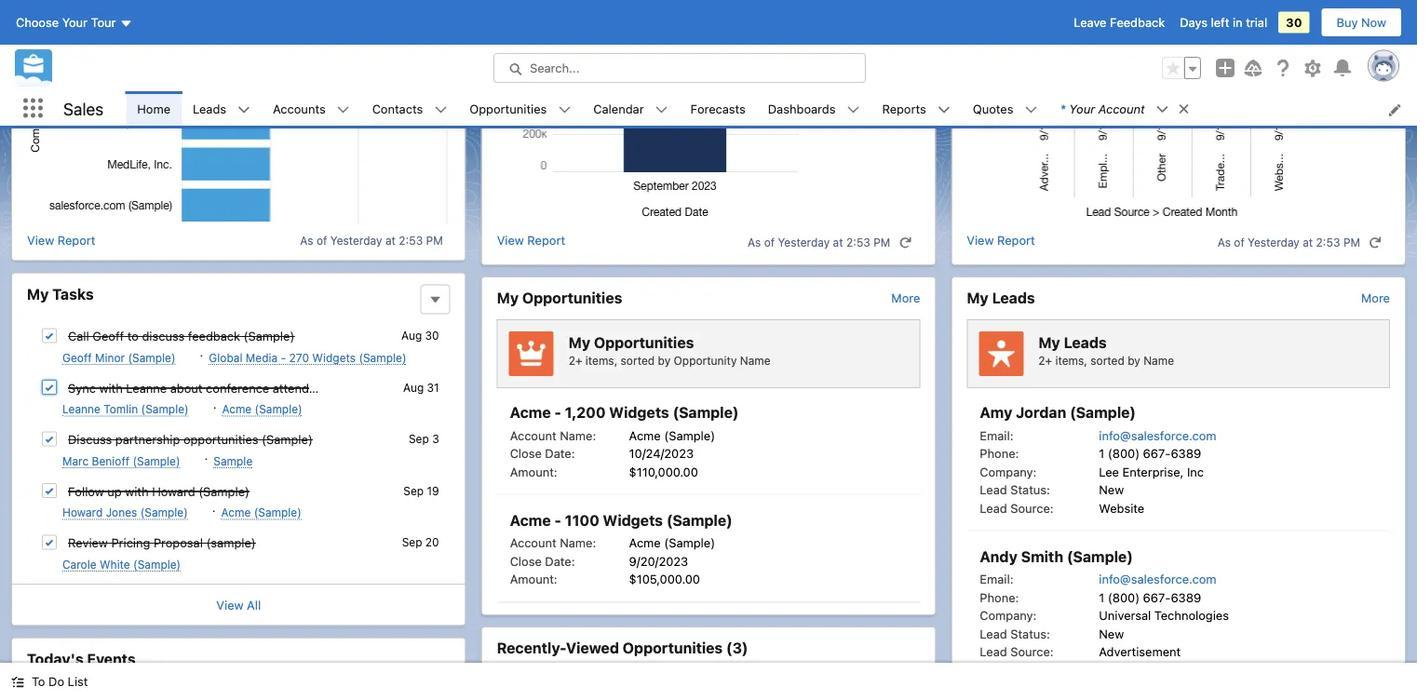 Task type: locate. For each thing, give the bounding box(es) containing it.
2 status: from the top
[[1010, 627, 1050, 641]]

2 lead from the top
[[980, 501, 1007, 515]]

view for 1st view report link from the left
[[27, 233, 54, 247]]

2 close date: from the top
[[510, 554, 575, 568]]

widgets up 10/24/2023
[[609, 404, 669, 421]]

1 info@salesforce.com link from the top
[[1099, 428, 1217, 442]]

1 vertical spatial email:
[[980, 572, 1013, 586]]

1 vertical spatial widgets
[[609, 404, 669, 421]]

1 vertical spatial aug
[[403, 381, 424, 394]]

aug
[[401, 329, 422, 342], [403, 381, 424, 394]]

with right the up
[[125, 484, 149, 498]]

2 more link from the left
[[1361, 291, 1390, 304]]

1 up universal on the bottom right
[[1099, 590, 1105, 604]]

close date: down 1,200
[[510, 446, 575, 460]]

2 date: from the top
[[545, 554, 575, 568]]

1 status: from the top
[[1010, 483, 1050, 497]]

1 by from the left
[[658, 354, 671, 367]]

info@salesforce.com
[[1099, 428, 1217, 442], [1099, 572, 1217, 586]]

0 horizontal spatial more link
[[891, 291, 920, 304]]

(sample) inside geoff minor (sample) link
[[128, 351, 176, 364]]

2 vertical spatial widgets
[[603, 511, 663, 529]]

leanne up leanne tomlin (sample)
[[126, 381, 167, 395]]

phone: for amy
[[980, 446, 1019, 460]]

tasks
[[52, 285, 94, 303]]

- left 1100
[[554, 511, 561, 529]]

1 lead status: from the top
[[980, 483, 1050, 497]]

today's
[[27, 650, 83, 668]]

2 vertical spatial -
[[554, 511, 561, 529]]

my inside "link"
[[967, 289, 989, 307]]

acme (sample) link up (sample)
[[221, 506, 301, 520]]

1 horizontal spatial items,
[[1055, 354, 1087, 367]]

my inside my leads 2+ items, sorted by name
[[1038, 334, 1060, 351]]

1 info@salesforce.com from the top
[[1099, 428, 1217, 442]]

1 vertical spatial new
[[1099, 627, 1124, 641]]

1 vertical spatial company:
[[980, 608, 1037, 622]]

1 close from the top
[[510, 446, 542, 460]]

1 vertical spatial date:
[[545, 554, 575, 568]]

sorted for opportunities
[[621, 354, 655, 367]]

buy now button
[[1321, 7, 1402, 37]]

1 vertical spatial source:
[[1010, 645, 1054, 659]]

2 horizontal spatial view report
[[967, 233, 1035, 247]]

(800) up universal on the bottom right
[[1108, 590, 1140, 604]]

1 vertical spatial status:
[[1010, 627, 1050, 641]]

- for acme - 1100 widgets (sample)
[[554, 511, 561, 529]]

aug up the aug 31
[[401, 329, 422, 342]]

contacts list item
[[361, 91, 458, 126]]

1 vertical spatial phone:
[[980, 590, 1019, 604]]

report for 1st view report link from the left
[[57, 233, 95, 247]]

0 vertical spatial date:
[[545, 446, 575, 460]]

1 vertical spatial -
[[554, 404, 561, 421]]

contacts
[[372, 101, 423, 115]]

2 667- from the top
[[1143, 590, 1171, 604]]

1 vertical spatial (800)
[[1108, 590, 1140, 604]]

by for leads
[[1128, 354, 1140, 367]]

1 name from the left
[[740, 354, 771, 367]]

discuss
[[142, 329, 185, 343]]

1 vertical spatial sep
[[403, 484, 424, 497]]

1 vertical spatial info@salesforce.com
[[1099, 572, 1217, 586]]

(sample) inside marc benioff (sample) link
[[133, 454, 180, 467]]

2+ up jordan
[[1038, 354, 1052, 367]]

view
[[27, 233, 54, 247], [497, 233, 524, 247], [967, 233, 994, 247], [216, 598, 244, 612]]

leave feedback
[[1074, 15, 1165, 29]]

sync with leanne about conference attendance (sample)
[[68, 381, 390, 395]]

1 (800) 667-6389 up universal technologies
[[1099, 590, 1201, 604]]

global
[[209, 351, 243, 364]]

date:
[[545, 446, 575, 460], [545, 554, 575, 568]]

text default image inside opportunities list item
[[558, 103, 571, 116]]

0 vertical spatial with
[[99, 381, 123, 395]]

with
[[99, 381, 123, 395], [125, 484, 149, 498]]

list item
[[1049, 91, 1199, 126]]

2 lead source: from the top
[[980, 645, 1054, 659]]

text default image
[[1178, 102, 1191, 115], [238, 103, 251, 116], [337, 103, 350, 116], [1369, 236, 1382, 249]]

recently-viewed opportunities (3)
[[497, 639, 748, 657]]

1 vertical spatial 30
[[425, 329, 439, 342]]

1 vertical spatial close date:
[[510, 554, 575, 568]]

1 phone: from the top
[[980, 446, 1019, 460]]

leanne tomlin (sample) link
[[62, 403, 189, 417]]

close for acme - 1,200 widgets (sample)
[[510, 446, 542, 460]]

1 date: from the top
[[545, 446, 575, 460]]

acme (sample) link
[[222, 403, 302, 417], [221, 506, 301, 520]]

amount: for acme - 1,200 widgets (sample)
[[510, 465, 557, 479]]

to do list
[[32, 675, 88, 689]]

acme (sample) link for conference
[[222, 403, 302, 417]]

0 vertical spatial source:
[[1010, 501, 1054, 515]]

2 horizontal spatial as
[[1218, 236, 1231, 249]]

0 horizontal spatial at
[[385, 233, 396, 247]]

sorted
[[621, 354, 655, 367], [1091, 354, 1125, 367]]

source: for jordan
[[1010, 501, 1054, 515]]

phone: down andy
[[980, 590, 1019, 604]]

0 horizontal spatial howard
[[62, 506, 103, 519]]

lead
[[980, 483, 1007, 497], [980, 501, 1007, 515], [980, 627, 1007, 641], [980, 645, 1007, 659]]

items, inside my opportunities 2+ items, sorted by opportunity name
[[586, 354, 618, 367]]

0 vertical spatial account name:
[[510, 428, 596, 442]]

widgets right 270
[[312, 351, 356, 364]]

with up tomlin
[[99, 381, 123, 395]]

howard down follow
[[62, 506, 103, 519]]

30 right trial
[[1286, 15, 1302, 29]]

geoff up minor
[[92, 329, 124, 343]]

status: up smith
[[1010, 483, 1050, 497]]

1 items, from the left
[[586, 354, 618, 367]]

universal technologies
[[1099, 608, 1229, 622]]

by for opportunities
[[658, 354, 671, 367]]

0 horizontal spatial 30
[[425, 329, 439, 342]]

by up amy jordan (sample) at the right bottom
[[1128, 354, 1140, 367]]

2 vertical spatial account
[[510, 536, 556, 550]]

close date: down 1100
[[510, 554, 575, 568]]

sorted up acme - 1,200 widgets (sample)
[[621, 354, 655, 367]]

as for second view report link from the right
[[748, 236, 761, 249]]

text default image
[[434, 103, 447, 116], [558, 103, 571, 116], [655, 103, 668, 116], [899, 236, 912, 249], [11, 676, 24, 689]]

view report link up my opportunities link
[[497, 231, 565, 253]]

new for andy smith (sample)
[[1099, 627, 1124, 641]]

0 horizontal spatial report
[[57, 233, 95, 247]]

1 6389 from the top
[[1171, 446, 1201, 460]]

1 vertical spatial with
[[125, 484, 149, 498]]

sorted up amy jordan (sample) at the right bottom
[[1091, 354, 1125, 367]]

email: down 'amy'
[[980, 428, 1013, 442]]

your inside list item
[[1069, 101, 1095, 115]]

0 horizontal spatial leads
[[193, 101, 226, 115]]

your inside dropdown button
[[62, 15, 88, 29]]

info@salesforce.com link up enterprise,
[[1099, 428, 1217, 442]]

dashboards list item
[[757, 91, 871, 126]]

email: down andy
[[980, 572, 1013, 586]]

acme down conference
[[222, 403, 252, 416]]

of
[[317, 233, 327, 247], [764, 236, 775, 249], [1234, 236, 1245, 249]]

667- up universal technologies
[[1143, 590, 1171, 604]]

1 horizontal spatial 2+
[[1038, 354, 1052, 367]]

leads list item
[[182, 91, 262, 126]]

1 (800) from the top
[[1108, 446, 1140, 460]]

source:
[[1010, 501, 1054, 515], [1010, 645, 1054, 659]]

1 view report link from the left
[[27, 231, 95, 249]]

date: for 1100
[[545, 554, 575, 568]]

2 new from the top
[[1099, 627, 1124, 641]]

(sample)
[[244, 329, 295, 343], [128, 351, 176, 364], [359, 351, 406, 364], [339, 381, 390, 395], [141, 403, 189, 416], [255, 403, 302, 416], [673, 404, 739, 421], [1070, 404, 1136, 421], [664, 428, 715, 442], [262, 432, 313, 446], [133, 454, 180, 467], [198, 484, 249, 498], [140, 506, 188, 519], [254, 506, 301, 519], [666, 511, 733, 529], [664, 536, 715, 550], [1067, 547, 1133, 565], [133, 558, 181, 571]]

2 amount: from the top
[[510, 572, 557, 586]]

view left all
[[216, 598, 244, 612]]

lead source: for andy
[[980, 645, 1054, 659]]

carole
[[62, 558, 96, 571]]

1 vertical spatial lead source:
[[980, 645, 1054, 659]]

(sample)
[[206, 536, 256, 550]]

1 source: from the top
[[1010, 501, 1054, 515]]

1 vertical spatial info@salesforce.com link
[[1099, 572, 1217, 586]]

account name: down 1,200
[[510, 428, 596, 442]]

2 email: from the top
[[980, 572, 1013, 586]]

name inside my opportunities 2+ items, sorted by opportunity name
[[740, 354, 771, 367]]

1 more from the left
[[891, 291, 920, 304]]

2 (800) from the top
[[1108, 590, 1140, 604]]

items, inside my leads 2+ items, sorted by name
[[1055, 354, 1087, 367]]

0 vertical spatial phone:
[[980, 446, 1019, 460]]

0 vertical spatial aug
[[401, 329, 422, 342]]

1 vertical spatial acme (sample) link
[[221, 506, 301, 520]]

1 up lee
[[1099, 446, 1105, 460]]

date: down 1100
[[545, 554, 575, 568]]

2 items, from the left
[[1055, 354, 1087, 367]]

technologies
[[1154, 608, 1229, 622]]

(800) up lee
[[1108, 446, 1140, 460]]

account inside list item
[[1098, 101, 1145, 115]]

leanne down sync
[[62, 403, 100, 416]]

account name: for 1100
[[510, 536, 596, 550]]

forecasts
[[690, 101, 746, 115]]

new down lee
[[1099, 483, 1124, 497]]

2 view report link from the left
[[497, 231, 565, 253]]

andy
[[980, 547, 1018, 565]]

lee
[[1099, 465, 1119, 479]]

1 sorted from the left
[[621, 354, 655, 367]]

amount:
[[510, 465, 557, 479], [510, 572, 557, 586]]

text default image inside leads list item
[[238, 103, 251, 116]]

your left "tour"
[[62, 15, 88, 29]]

global media - 270 widgets (sample)
[[209, 351, 406, 364]]

text default image for opportunities
[[558, 103, 571, 116]]

opportunities link
[[458, 91, 558, 126]]

sorted inside my leads 2+ items, sorted by name
[[1091, 354, 1125, 367]]

text default image inside list item
[[1178, 102, 1191, 115]]

my inside my opportunities 2+ items, sorted by opportunity name
[[569, 334, 590, 351]]

0 vertical spatial 667-
[[1143, 446, 1171, 460]]

0 vertical spatial 1 (800) 667-6389
[[1099, 446, 1201, 460]]

feedback
[[188, 329, 240, 343]]

name: down 1,200
[[560, 428, 596, 442]]

2 company: from the top
[[980, 608, 1037, 622]]

(sample) inside howard jones (sample) link
[[140, 506, 188, 519]]

0 vertical spatial info@salesforce.com
[[1099, 428, 1217, 442]]

items, for opportunities
[[586, 354, 618, 367]]

events
[[87, 650, 136, 668]]

0 horizontal spatial with
[[99, 381, 123, 395]]

1 vertical spatial close
[[510, 554, 542, 568]]

choose your tour button
[[15, 7, 134, 37]]

2:​53 for first view report link from right
[[1316, 236, 1340, 249]]

1 horizontal spatial more link
[[1361, 291, 1390, 304]]

geoff down call
[[62, 351, 92, 364]]

1 vertical spatial 667-
[[1143, 590, 1171, 604]]

info@salesforce.com link for andy smith (sample)
[[1099, 572, 1217, 586]]

0 vertical spatial status:
[[1010, 483, 1050, 497]]

1 name: from the top
[[560, 428, 596, 442]]

acme up 9/20/2023 on the bottom of the page
[[629, 536, 661, 550]]

2 1 from the top
[[1099, 590, 1105, 604]]

close
[[510, 446, 542, 460], [510, 554, 542, 568]]

1 vertical spatial 1
[[1099, 590, 1105, 604]]

(800) for amy jordan (sample)
[[1108, 446, 1140, 460]]

lead status: down andy
[[980, 627, 1050, 641]]

0 vertical spatial name:
[[560, 428, 596, 442]]

1 horizontal spatial view report link
[[497, 231, 565, 253]]

2 close from the top
[[510, 554, 542, 568]]

lead status: up andy
[[980, 483, 1050, 497]]

tour
[[91, 15, 116, 29]]

2+ inside my opportunities 2+ items, sorted by opportunity name
[[569, 354, 582, 367]]

text default image inside to do list button
[[11, 676, 24, 689]]

1 horizontal spatial view report
[[497, 233, 565, 247]]

2 info@salesforce.com link from the top
[[1099, 572, 1217, 586]]

0 vertical spatial info@salesforce.com link
[[1099, 428, 1217, 442]]

1 667- from the top
[[1143, 446, 1171, 460]]

view up my tasks
[[27, 233, 54, 247]]

items, up amy jordan (sample) at the right bottom
[[1055, 354, 1087, 367]]

reports
[[882, 101, 926, 115]]

1 report from the left
[[57, 233, 95, 247]]

30 up 31
[[425, 329, 439, 342]]

2 by from the left
[[1128, 354, 1140, 367]]

jones
[[106, 506, 137, 519]]

widgets up 9/20/2023 on the bottom of the page
[[603, 511, 663, 529]]

0 vertical spatial new
[[1099, 483, 1124, 497]]

quotes list item
[[962, 91, 1049, 126]]

2 1 (800) 667-6389 from the top
[[1099, 590, 1201, 604]]

aug 30
[[401, 329, 439, 342]]

1 1 from the top
[[1099, 446, 1105, 460]]

acme left 1100
[[510, 511, 551, 529]]

2 horizontal spatial of
[[1234, 236, 1245, 249]]

1 lead source: from the top
[[980, 501, 1054, 515]]

1 horizontal spatial of
[[764, 236, 775, 249]]

1 horizontal spatial as
[[748, 236, 761, 249]]

more link
[[891, 291, 920, 304], [1361, 291, 1390, 304]]

6389 for andy smith (sample)
[[1171, 590, 1201, 604]]

acme (sample) link for (sample)
[[221, 506, 301, 520]]

leads for my leads 2+ items, sorted by name
[[1064, 334, 1107, 351]]

account name: down 1100
[[510, 536, 596, 550]]

info@salesforce.com link up universal technologies
[[1099, 572, 1217, 586]]

tomlin
[[104, 403, 138, 416]]

0 vertical spatial close
[[510, 446, 542, 460]]

3 report from the left
[[997, 233, 1035, 247]]

as
[[300, 233, 313, 247], [748, 236, 761, 249], [1218, 236, 1231, 249]]

my for my leads
[[967, 289, 989, 307]]

your right *
[[1069, 101, 1095, 115]]

20
[[425, 536, 439, 549]]

0 horizontal spatial view report link
[[27, 231, 95, 249]]

sorted inside my opportunities 2+ items, sorted by opportunity name
[[621, 354, 655, 367]]

new down universal on the bottom right
[[1099, 627, 1124, 641]]

1 vertical spatial your
[[1069, 101, 1095, 115]]

0 horizontal spatial 2:​53
[[399, 233, 423, 247]]

report for second view report link from the right
[[527, 233, 565, 247]]

view report link up my tasks
[[27, 231, 95, 249]]

0 horizontal spatial name
[[740, 354, 771, 367]]

to
[[32, 675, 45, 689]]

1 horizontal spatial your
[[1069, 101, 1095, 115]]

view report up my tasks
[[27, 233, 95, 247]]

1 vertical spatial account
[[510, 428, 556, 442]]

1 2+ from the left
[[569, 354, 582, 367]]

1 horizontal spatial name
[[1144, 354, 1174, 367]]

1 (800) 667-6389 for amy jordan (sample)
[[1099, 446, 1201, 460]]

name: down 1100
[[560, 536, 596, 550]]

0 horizontal spatial leanne
[[62, 403, 100, 416]]

more for amy jordan (sample)
[[1361, 291, 1390, 304]]

howard up proposal
[[152, 484, 195, 498]]

6389 up technologies
[[1171, 590, 1201, 604]]

report up tasks
[[57, 233, 95, 247]]

1 horizontal spatial with
[[125, 484, 149, 498]]

items, up 1,200
[[586, 354, 618, 367]]

2 account name: from the top
[[510, 536, 596, 550]]

(sample) inside review pricing proposal (sample) carole white (sample)
[[133, 558, 181, 571]]

2 sorted from the left
[[1091, 354, 1125, 367]]

choose your tour
[[16, 15, 116, 29]]

2 2+ from the left
[[1038, 354, 1052, 367]]

2 report from the left
[[527, 233, 565, 247]]

more link for acme - 1,200 widgets (sample)
[[891, 291, 920, 304]]

calendar
[[593, 101, 644, 115]]

1
[[1099, 446, 1105, 460], [1099, 590, 1105, 604]]

info@salesforce.com link
[[1099, 428, 1217, 442], [1099, 572, 1217, 586]]

sample
[[214, 454, 253, 467]]

1 vertical spatial name:
[[560, 536, 596, 550]]

recently-
[[497, 639, 566, 657]]

pricing
[[111, 536, 150, 550]]

view report link up my leads "link"
[[967, 231, 1035, 253]]

1 close date: from the top
[[510, 446, 575, 460]]

1 vertical spatial amount:
[[510, 572, 557, 586]]

view up my leads "link"
[[967, 233, 994, 247]]

0 horizontal spatial more
[[891, 291, 920, 304]]

667- for amy jordan (sample)
[[1143, 446, 1171, 460]]

1 amount: from the top
[[510, 465, 557, 479]]

sep for discuss partnership opportunities (sample)
[[409, 432, 429, 446]]

leads inside my leads 2+ items, sorted by name
[[1064, 334, 1107, 351]]

to
[[127, 329, 139, 343]]

1 account name: from the top
[[510, 428, 596, 442]]

follow up with howard (sample)
[[68, 484, 249, 498]]

1 email: from the top
[[980, 428, 1013, 442]]

my
[[27, 285, 49, 303], [497, 289, 519, 307], [967, 289, 989, 307], [569, 334, 590, 351], [1038, 334, 1060, 351]]

6389 up inc
[[1171, 446, 1201, 460]]

2+ for my opportunities
[[569, 354, 582, 367]]

2 name from the left
[[1144, 354, 1174, 367]]

2 source: from the top
[[1010, 645, 1054, 659]]

carole white (sample) link
[[62, 558, 181, 572]]

- left 1,200
[[554, 404, 561, 421]]

667- up enterprise,
[[1143, 446, 1171, 460]]

report up my leads "link"
[[997, 233, 1035, 247]]

buy now
[[1337, 15, 1386, 29]]

howard jones (sample)
[[62, 506, 188, 519]]

company: down 'amy'
[[980, 465, 1037, 479]]

call geoff to discuss feedback (sample) link
[[68, 329, 295, 343]]

0 vertical spatial email:
[[980, 428, 1013, 442]]

reports link
[[871, 91, 937, 126]]

view up my opportunities link
[[497, 233, 524, 247]]

account name: for 1,200
[[510, 428, 596, 442]]

2+ inside my leads 2+ items, sorted by name
[[1038, 354, 1052, 367]]

sep left 3
[[409, 432, 429, 446]]

lead status: for andy
[[980, 627, 1050, 641]]

1 new from the top
[[1099, 483, 1124, 497]]

0 horizontal spatial your
[[62, 15, 88, 29]]

status: for smith
[[1010, 627, 1050, 641]]

2 6389 from the top
[[1171, 590, 1201, 604]]

leads inside my leads "link"
[[992, 289, 1035, 307]]

0 vertical spatial (800)
[[1108, 446, 1140, 460]]

sep for follow up with howard (sample)
[[403, 484, 424, 497]]

2 horizontal spatial at
[[1303, 236, 1313, 249]]

0 horizontal spatial as of yesterday at 2:​53 pm
[[300, 233, 443, 247]]

text default image inside calendar list item
[[655, 103, 668, 116]]

1 horizontal spatial pm
[[874, 236, 890, 249]]

2 lead status: from the top
[[980, 627, 1050, 641]]

0 horizontal spatial items,
[[586, 354, 618, 367]]

3
[[432, 432, 439, 446]]

info@salesforce.com up universal technologies
[[1099, 572, 1217, 586]]

sales
[[63, 98, 104, 118]]

text default image for contacts
[[434, 103, 447, 116]]

2+ up 1,200
[[569, 354, 582, 367]]

1 horizontal spatial leads
[[992, 289, 1035, 307]]

270
[[289, 351, 309, 364]]

(3)
[[726, 639, 748, 657]]

info@salesforce.com for andy smith (sample)
[[1099, 572, 1217, 586]]

view for second view report link from the right
[[497, 233, 524, 247]]

6389 for amy jordan (sample)
[[1171, 446, 1201, 460]]

text default image inside contacts list item
[[434, 103, 447, 116]]

1 (800) 667-6389 for andy smith (sample)
[[1099, 590, 1201, 604]]

0 vertical spatial lead status:
[[980, 483, 1050, 497]]

new
[[1099, 483, 1124, 497], [1099, 627, 1124, 641]]

phone: for andy
[[980, 590, 1019, 604]]

aug left 31
[[403, 381, 424, 394]]

trial
[[1246, 15, 1267, 29]]

1 for andy smith (sample)
[[1099, 590, 1105, 604]]

view report link
[[27, 231, 95, 249], [497, 231, 565, 253], [967, 231, 1035, 253]]

leads inside leads link
[[193, 101, 226, 115]]

phone: down 'amy'
[[980, 446, 1019, 460]]

as for first view report link from right
[[1218, 236, 1231, 249]]

by inside my opportunities 2+ items, sorted by opportunity name
[[658, 354, 671, 367]]

1 more link from the left
[[891, 291, 920, 304]]

list item containing *
[[1049, 91, 1199, 126]]

aug for call geoff to discuss feedback (sample)
[[401, 329, 422, 342]]

name
[[740, 354, 771, 367], [1144, 354, 1174, 367]]

1 1 (800) 667-6389 from the top
[[1099, 446, 1201, 460]]

call geoff to discuss feedback (sample)
[[68, 329, 295, 343]]

0 horizontal spatial geoff
[[62, 351, 92, 364]]

0 vertical spatial leads
[[193, 101, 226, 115]]

group
[[1162, 57, 1201, 79]]

1 company: from the top
[[980, 465, 1037, 479]]

sep left 19
[[403, 484, 424, 497]]

view report up my leads "link"
[[967, 233, 1035, 247]]

1 horizontal spatial 2:​53
[[846, 236, 870, 249]]

4 lead from the top
[[980, 645, 1007, 659]]

acme (sample) link down conference
[[222, 403, 302, 417]]

my for my tasks
[[27, 285, 49, 303]]

by left opportunity on the bottom of the page
[[658, 354, 671, 367]]

reports list item
[[871, 91, 962, 126]]

*
[[1060, 101, 1066, 115]]

status: down smith
[[1010, 627, 1050, 641]]

2 info@salesforce.com from the top
[[1099, 572, 1217, 586]]

advertisement
[[1099, 645, 1181, 659]]

0 vertical spatial your
[[62, 15, 88, 29]]

company: down andy
[[980, 608, 1037, 622]]

2 name: from the top
[[560, 536, 596, 550]]

1 horizontal spatial more
[[1361, 291, 1390, 304]]

2 phone: from the top
[[980, 590, 1019, 604]]

name:
[[560, 428, 596, 442], [560, 536, 596, 550]]

2 horizontal spatial report
[[997, 233, 1035, 247]]

sep left 20
[[402, 536, 422, 549]]

company: for amy
[[980, 465, 1037, 479]]

date: down 1,200
[[545, 446, 575, 460]]

- left 270
[[281, 351, 286, 364]]

info@salesforce.com for amy jordan (sample)
[[1099, 428, 1217, 442]]

by inside my leads 2+ items, sorted by name
[[1128, 354, 1140, 367]]

list
[[126, 91, 1417, 126]]

accounts
[[273, 101, 326, 115]]

opportunities inside list item
[[470, 101, 547, 115]]

1 (800) 667-6389 up lee enterprise, inc
[[1099, 446, 1201, 460]]

0 vertical spatial account
[[1098, 101, 1145, 115]]

0 vertical spatial sep
[[409, 432, 429, 446]]

0 vertical spatial 6389
[[1171, 446, 1201, 460]]

3 view report from the left
[[967, 233, 1035, 247]]

info@salesforce.com up enterprise,
[[1099, 428, 1217, 442]]

0 vertical spatial 1
[[1099, 446, 1105, 460]]

2 more from the left
[[1361, 291, 1390, 304]]

account for acme - 1,200 widgets (sample)
[[510, 428, 556, 442]]

view report up my opportunities link
[[497, 233, 565, 247]]

report up my opportunities link
[[527, 233, 565, 247]]

leave feedback link
[[1074, 15, 1165, 29]]



Task type: vqa. For each thing, say whether or not it's contained in the screenshot.


Task type: describe. For each thing, give the bounding box(es) containing it.
global media - 270 widgets (sample) link
[[209, 351, 406, 365]]

2 view report from the left
[[497, 233, 565, 247]]

acme - 1,200 widgets (sample)
[[510, 404, 739, 421]]

lead status: for amy
[[980, 483, 1050, 497]]

2 vertical spatial sep
[[402, 536, 422, 549]]

dashboards
[[768, 101, 836, 115]]

follow
[[68, 484, 104, 498]]

days
[[1180, 15, 1208, 29]]

report for first view report link from right
[[997, 233, 1035, 247]]

1 vertical spatial leanne
[[62, 403, 100, 416]]

source: for smith
[[1010, 645, 1054, 659]]

sep 20
[[402, 536, 439, 549]]

1 vertical spatial geoff
[[62, 351, 92, 364]]

1 view report from the left
[[27, 233, 95, 247]]

items, for leads
[[1055, 354, 1087, 367]]

my opportunities 2+ items, sorted by opportunity name
[[569, 334, 771, 367]]

acme up 10/24/2023
[[629, 428, 661, 442]]

0 horizontal spatial yesterday
[[330, 233, 382, 247]]

sep 19
[[403, 484, 439, 497]]

marc benioff (sample) link
[[62, 454, 180, 468]]

leads link
[[182, 91, 238, 126]]

partnership
[[115, 432, 180, 446]]

3 view report link from the left
[[967, 231, 1035, 253]]

close for acme - 1100 widgets (sample)
[[510, 554, 542, 568]]

1 vertical spatial howard
[[62, 506, 103, 519]]

accounts list item
[[262, 91, 361, 126]]

calendar list item
[[582, 91, 679, 126]]

white
[[100, 558, 130, 571]]

sorted for leads
[[1091, 354, 1125, 367]]

discuss
[[68, 432, 112, 446]]

2 horizontal spatial as of yesterday at 2:​53 pm
[[1218, 236, 1360, 249]]

company: for andy
[[980, 608, 1037, 622]]

2 horizontal spatial yesterday
[[1248, 236, 1300, 249]]

viewed
[[566, 639, 619, 657]]

19
[[427, 484, 439, 497]]

opportunity
[[674, 354, 737, 367]]

view all link
[[216, 598, 261, 612]]

1 horizontal spatial 30
[[1286, 15, 1302, 29]]

my tasks
[[27, 285, 94, 303]]

calendar link
[[582, 91, 655, 126]]

marc benioff (sample)
[[62, 454, 180, 467]]

search... button
[[493, 53, 866, 83]]

0 vertical spatial -
[[281, 351, 286, 364]]

email: for amy
[[980, 428, 1013, 442]]

attendance
[[273, 381, 336, 395]]

date: for 1,200
[[545, 446, 575, 460]]

my leads link
[[967, 289, 1035, 307]]

sep 3
[[409, 432, 439, 446]]

marc
[[62, 454, 89, 467]]

your for tour
[[62, 15, 88, 29]]

name: for 1100
[[560, 536, 596, 550]]

acme (sample) up 10/24/2023
[[629, 428, 715, 442]]

acme up (sample)
[[221, 506, 251, 519]]

accounts link
[[262, 91, 337, 126]]

pm for first view report link from right
[[1343, 236, 1360, 249]]

quotes
[[973, 101, 1013, 115]]

geoff minor (sample)
[[62, 351, 176, 364]]

new for amy jordan (sample)
[[1099, 483, 1124, 497]]

home
[[137, 101, 170, 115]]

3 lead from the top
[[980, 627, 1007, 641]]

email: for andy
[[980, 572, 1013, 586]]

call
[[68, 329, 89, 343]]

contacts link
[[361, 91, 434, 126]]

* your account
[[1060, 101, 1145, 115]]

info@salesforce.com link for amy jordan (sample)
[[1099, 428, 1217, 442]]

list
[[68, 675, 88, 689]]

10/24/2023
[[629, 446, 694, 460]]

amy
[[980, 404, 1012, 421]]

leave
[[1074, 15, 1107, 29]]

acme left 1,200
[[510, 404, 551, 421]]

leads for my leads
[[992, 289, 1035, 307]]

left
[[1211, 15, 1229, 29]]

name inside my leads 2+ items, sorted by name
[[1144, 354, 1174, 367]]

my for my opportunities
[[497, 289, 519, 307]]

acme - 1100 widgets (sample)
[[510, 511, 733, 529]]

my opportunities link
[[497, 289, 622, 307]]

smith
[[1021, 547, 1063, 565]]

aug 31
[[403, 381, 439, 394]]

1 lead from the top
[[980, 483, 1007, 497]]

0 vertical spatial howard
[[152, 484, 195, 498]]

more link for amy jordan (sample)
[[1361, 291, 1390, 304]]

follow up with howard (sample) link
[[68, 484, 249, 498]]

2:​53 for second view report link from the right
[[846, 236, 870, 249]]

search...
[[530, 61, 580, 75]]

text default image inside accounts list item
[[337, 103, 350, 116]]

amy jordan (sample)
[[980, 404, 1136, 421]]

acme (sample) down conference
[[222, 403, 302, 416]]

forecasts link
[[679, 91, 757, 126]]

name: for 1,200
[[560, 428, 596, 442]]

lead source: for amy
[[980, 501, 1054, 515]]

discuss partnership opportunities (sample)
[[68, 432, 313, 446]]

opportunities
[[183, 432, 258, 446]]

amount: for acme - 1100 widgets (sample)
[[510, 572, 557, 586]]

sample link
[[214, 454, 253, 468]]

universal
[[1099, 608, 1151, 622]]

text default image for calendar
[[655, 103, 668, 116]]

0 horizontal spatial pm
[[426, 233, 443, 247]]

0 horizontal spatial as
[[300, 233, 313, 247]]

proposal
[[154, 536, 203, 550]]

review pricing proposal (sample) carole white (sample)
[[62, 536, 256, 571]]

0 vertical spatial geoff
[[92, 329, 124, 343]]

$105,000.00
[[629, 572, 700, 586]]

account for acme - 1100 widgets (sample)
[[510, 536, 556, 550]]

my leads
[[967, 289, 1035, 307]]

widgets for acme - 1100 widgets (sample)
[[603, 511, 663, 529]]

sync
[[68, 381, 96, 395]]

list containing home
[[126, 91, 1417, 126]]

close date: for 1,200
[[510, 446, 575, 460]]

my opportunities
[[497, 289, 622, 307]]

do
[[48, 675, 64, 689]]

1 horizontal spatial yesterday
[[778, 236, 830, 249]]

now
[[1361, 15, 1386, 29]]

opportunities inside my opportunities 2+ items, sorted by opportunity name
[[594, 334, 694, 351]]

(sample) inside global media - 270 widgets (sample) link
[[359, 351, 406, 364]]

1 horizontal spatial leanne
[[126, 381, 167, 395]]

status: for jordan
[[1010, 483, 1050, 497]]

more for acme - 1,200 widgets (sample)
[[891, 291, 920, 304]]

conference
[[206, 381, 269, 395]]

buy
[[1337, 15, 1358, 29]]

aug for sync with leanne about conference attendance (sample)
[[403, 381, 424, 394]]

667- for andy smith (sample)
[[1143, 590, 1171, 604]]

home link
[[126, 91, 182, 126]]

1 for amy jordan (sample)
[[1099, 446, 1105, 460]]

all
[[247, 598, 261, 612]]

your for account
[[1069, 101, 1095, 115]]

enterprise,
[[1123, 465, 1184, 479]]

0 horizontal spatial of
[[317, 233, 327, 247]]

widgets for acme - 1,200 widgets (sample)
[[609, 404, 669, 421]]

opportunities list item
[[458, 91, 582, 126]]

to do list button
[[0, 663, 99, 700]]

sync with leanne about conference attendance (sample) link
[[68, 381, 390, 395]]

acme (sample) up (sample)
[[221, 506, 301, 519]]

minor
[[95, 351, 125, 364]]

0 vertical spatial widgets
[[312, 351, 356, 364]]

feedback
[[1110, 15, 1165, 29]]

acme (sample) up 9/20/2023 on the bottom of the page
[[629, 536, 715, 550]]

andy smith (sample)
[[980, 547, 1133, 565]]

(sample) inside leanne tomlin (sample) link
[[141, 403, 189, 416]]

1 horizontal spatial at
[[833, 236, 843, 249]]

in
[[1233, 15, 1243, 29]]

my leads 2+ items, sorted by name
[[1038, 334, 1174, 367]]

pm for second view report link from the right
[[874, 236, 890, 249]]

(800) for andy smith (sample)
[[1108, 590, 1140, 604]]

- for acme - 1,200 widgets (sample)
[[554, 404, 561, 421]]

close date: for 1100
[[510, 554, 575, 568]]

view for first view report link from right
[[967, 233, 994, 247]]

1 horizontal spatial as of yesterday at 2:​53 pm
[[748, 236, 890, 249]]

2+ for my leads
[[1038, 354, 1052, 367]]

today's events
[[27, 650, 136, 668]]



